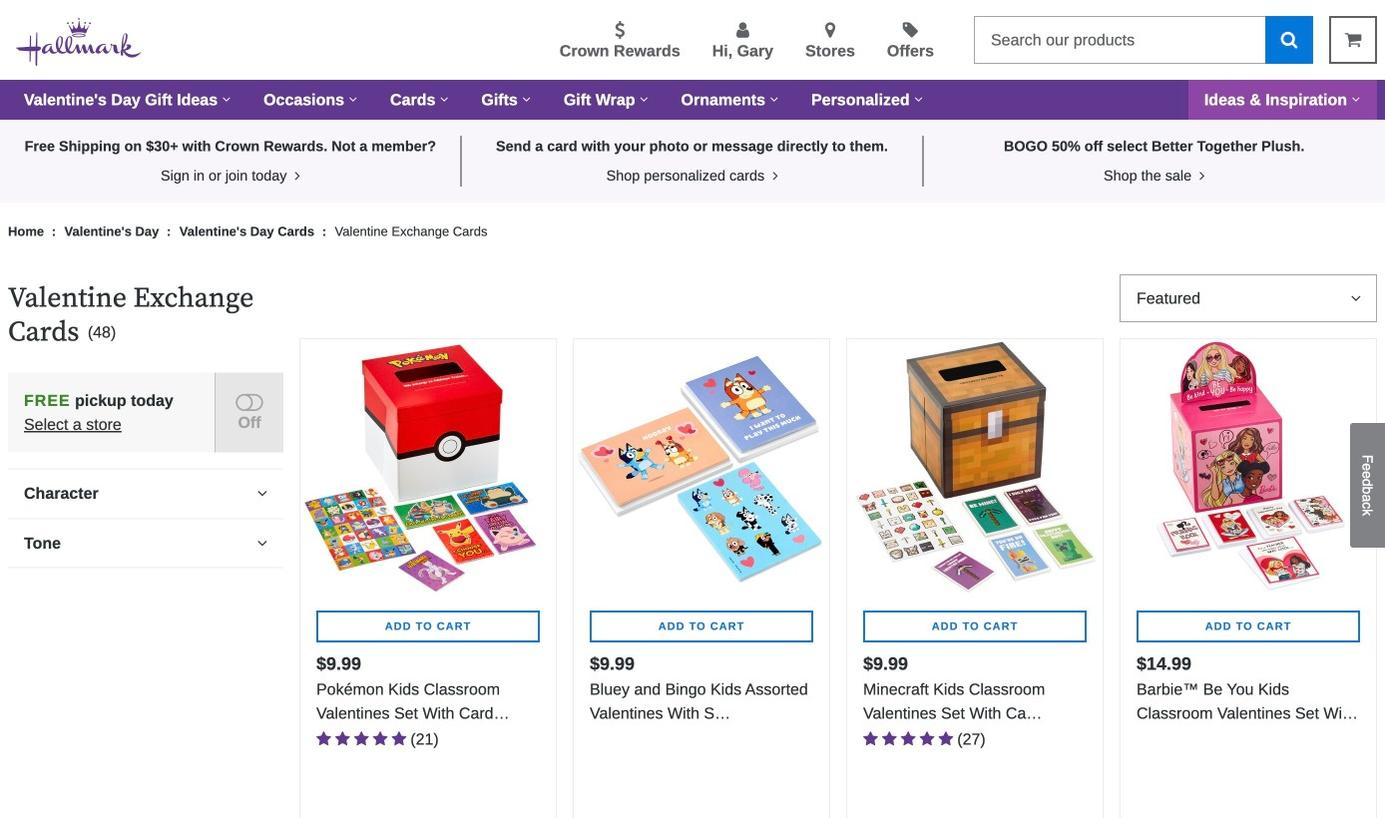 Task type: describe. For each thing, give the bounding box(es) containing it.
0 vertical spatial banner
[[0, 0, 1386, 120]]

2 tab from the top
[[8, 518, 284, 567]]

none search field inside banner
[[974, 16, 1314, 64]]

1 tab from the top
[[8, 469, 284, 517]]

search image
[[1281, 30, 1298, 48]]

1 vertical spatial banner
[[8, 282, 284, 350]]

angle down image
[[257, 535, 268, 551]]



Task type: vqa. For each thing, say whether or not it's contained in the screenshot.
"ICON"
yes



Task type: locate. For each thing, give the bounding box(es) containing it.
Search our products search field
[[974, 16, 1266, 64]]

shopping cart image
[[1345, 30, 1362, 48]]

angle down image
[[257, 486, 268, 501]]

main content
[[0, 120, 1386, 819]]

menu
[[174, 17, 958, 63]]

bluey and bingo kids assorted valentines with stickers, pack of 24, image
[[574, 340, 830, 595], [574, 340, 830, 595]]

1 vertical spatial tab
[[8, 518, 284, 567]]

article
[[299, 339, 557, 819], [573, 339, 831, 819], [847, 339, 1104, 819], [1120, 339, 1378, 819]]

banner
[[0, 0, 1386, 120], [8, 282, 284, 350]]

hallmark image
[[16, 18, 142, 66]]

product list element
[[299, 339, 1378, 819]]

tab list
[[8, 469, 284, 568]]

icon image
[[291, 169, 300, 183], [769, 169, 778, 183], [1196, 169, 1205, 183], [236, 391, 263, 415]]

None search field
[[974, 16, 1314, 64]]

pokémon kids classroom valentines set with cards, stickers and mailbox, image
[[300, 340, 556, 595], [300, 340, 556, 595]]

minecraft kids classroom valentines set with cards, stickers and mailbox, image
[[848, 340, 1103, 595], [848, 340, 1103, 595]]

4 article from the left
[[1120, 339, 1378, 819]]

section
[[8, 275, 284, 819]]

2 article from the left
[[573, 339, 831, 819]]

3 article from the left
[[847, 339, 1104, 819]]

barbie™ be you kids classroom valentines set with cards and mailbox, image
[[1121, 340, 1377, 595], [1121, 340, 1377, 595]]

menu bar
[[8, 80, 1378, 120]]

0 vertical spatial tab
[[8, 469, 284, 517]]

1 article from the left
[[299, 339, 557, 819]]

tab
[[8, 469, 284, 517], [8, 518, 284, 567]]



